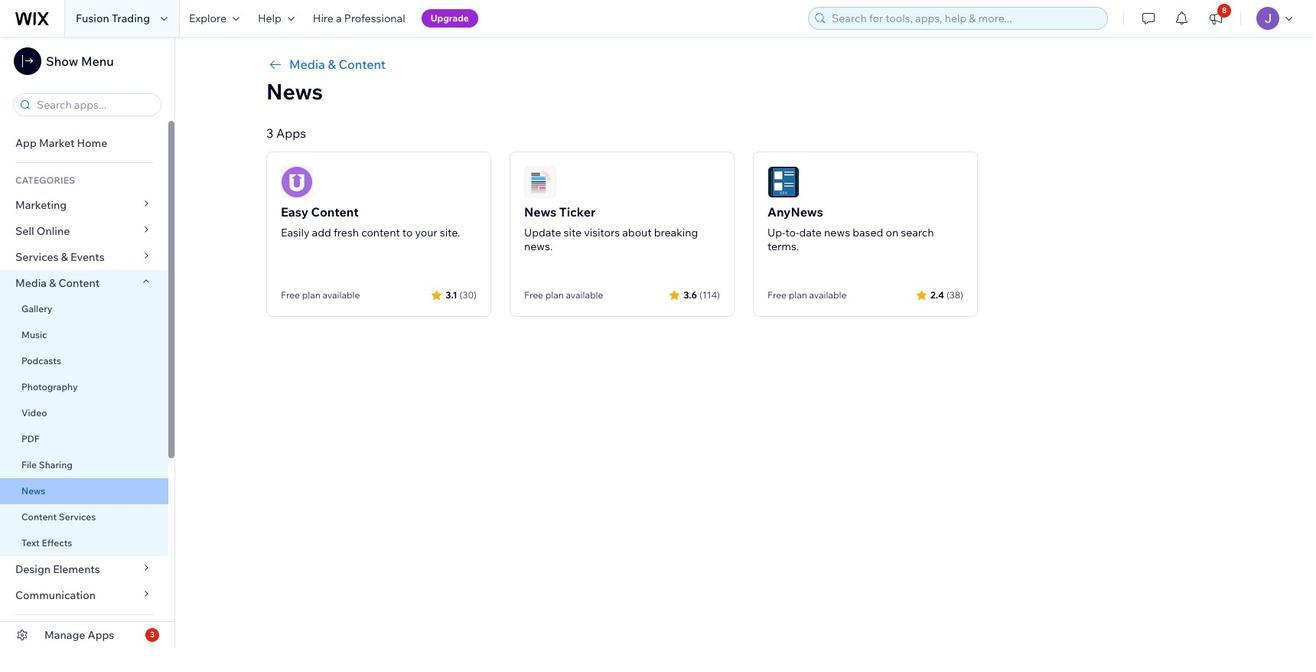 Task type: locate. For each thing, give the bounding box(es) containing it.
news link
[[0, 479, 168, 505]]

2 horizontal spatial available
[[810, 289, 847, 301]]

1 horizontal spatial 3
[[266, 126, 274, 141]]

1 horizontal spatial apps
[[276, 126, 306, 141]]

0 vertical spatial news
[[266, 78, 323, 105]]

available
[[323, 289, 360, 301], [566, 289, 604, 301], [810, 289, 847, 301]]

apps
[[276, 126, 306, 141], [88, 629, 114, 642]]

content services link
[[0, 505, 168, 531]]

2 free from the left
[[524, 289, 544, 301]]

3.1
[[446, 289, 458, 301]]

media & content down services & events
[[15, 276, 100, 290]]

0 vertical spatial 3
[[266, 126, 274, 141]]

update
[[524, 226, 562, 240]]

news ticker logo image
[[524, 166, 557, 198]]

easy
[[281, 204, 309, 220]]

3 free from the left
[[768, 289, 787, 301]]

1 vertical spatial apps
[[88, 629, 114, 642]]

free plan available down add
[[281, 289, 360, 301]]

& down services & events
[[49, 276, 56, 290]]

file sharing
[[21, 459, 73, 471]]

(30)
[[460, 289, 477, 301]]

1 available from the left
[[323, 289, 360, 301]]

free
[[281, 289, 300, 301], [524, 289, 544, 301], [768, 289, 787, 301]]

hire
[[313, 11, 334, 25]]

content
[[339, 57, 386, 72], [311, 204, 359, 220], [59, 276, 100, 290], [21, 511, 57, 523]]

services down news link
[[59, 511, 96, 523]]

upgrade button
[[422, 9, 478, 28]]

free plan available
[[281, 289, 360, 301], [524, 289, 604, 301], [768, 289, 847, 301]]

sharing
[[39, 459, 73, 471]]

1 vertical spatial news
[[524, 204, 557, 220]]

media down the hire
[[289, 57, 325, 72]]

available for content
[[323, 289, 360, 301]]

free down news.
[[524, 289, 544, 301]]

media & content down a
[[289, 57, 386, 72]]

2 horizontal spatial free plan available
[[768, 289, 847, 301]]

media
[[289, 57, 325, 72], [15, 276, 47, 290]]

fresh
[[334, 226, 359, 240]]

2 vertical spatial &
[[49, 276, 56, 290]]

2 free plan available from the left
[[524, 289, 604, 301]]

free down terms.
[[768, 289, 787, 301]]

plan down news.
[[546, 289, 564, 301]]

pdf
[[21, 433, 40, 445]]

design elements
[[15, 563, 100, 577]]

free down easily
[[281, 289, 300, 301]]

0 vertical spatial &
[[328, 57, 336, 72]]

media up gallery
[[15, 276, 47, 290]]

1 horizontal spatial free plan available
[[524, 289, 604, 301]]

8 button
[[1200, 0, 1233, 37]]

text
[[21, 537, 40, 549]]

news inside sidebar element
[[21, 485, 45, 497]]

3 free plan available from the left
[[768, 289, 847, 301]]

news down file
[[21, 485, 45, 497]]

media inside sidebar element
[[15, 276, 47, 290]]

media & content link
[[266, 55, 1222, 74], [0, 270, 168, 296]]

3 for 3
[[150, 630, 155, 640]]

& left "events"
[[61, 250, 68, 264]]

upgrade
[[431, 12, 469, 24]]

plan down terms.
[[789, 289, 808, 301]]

video
[[21, 407, 47, 419]]

content inside easy content easily add fresh content to your site.
[[311, 204, 359, 220]]

& down the hire
[[328, 57, 336, 72]]

available down fresh
[[323, 289, 360, 301]]

news up the 3 apps
[[266, 78, 323, 105]]

2 horizontal spatial free
[[768, 289, 787, 301]]

on
[[886, 226, 899, 240]]

2 horizontal spatial news
[[524, 204, 557, 220]]

1 vertical spatial &
[[61, 250, 68, 264]]

media & content
[[289, 57, 386, 72], [15, 276, 100, 290]]

pdf link
[[0, 426, 168, 453]]

news inside news ticker update site visitors about breaking news.
[[524, 204, 557, 220]]

0 horizontal spatial available
[[323, 289, 360, 301]]

3.1 (30)
[[446, 289, 477, 301]]

plan for up-
[[789, 289, 808, 301]]

0 vertical spatial media & content link
[[266, 55, 1222, 74]]

1 free from the left
[[281, 289, 300, 301]]

news up update
[[524, 204, 557, 220]]

1 horizontal spatial plan
[[546, 289, 564, 301]]

2 vertical spatial news
[[21, 485, 45, 497]]

0 horizontal spatial apps
[[88, 629, 114, 642]]

terms.
[[768, 240, 800, 253]]

marketing link
[[0, 192, 168, 218]]

design
[[15, 563, 51, 577]]

news
[[266, 78, 323, 105], [524, 204, 557, 220], [21, 485, 45, 497]]

3 inside sidebar element
[[150, 630, 155, 640]]

hire a professional link
[[304, 0, 415, 37]]

3
[[266, 126, 274, 141], [150, 630, 155, 640]]

3 plan from the left
[[789, 289, 808, 301]]

0 horizontal spatial free plan available
[[281, 289, 360, 301]]

plan for content
[[302, 289, 321, 301]]

0 horizontal spatial news
[[21, 485, 45, 497]]

1 horizontal spatial media
[[289, 57, 325, 72]]

0 vertical spatial services
[[15, 250, 59, 264]]

0 vertical spatial media & content
[[289, 57, 386, 72]]

show menu
[[46, 54, 114, 69]]

plan down add
[[302, 289, 321, 301]]

0 horizontal spatial plan
[[302, 289, 321, 301]]

content up "text effects"
[[21, 511, 57, 523]]

free plan available for up-
[[768, 289, 847, 301]]

0 horizontal spatial free
[[281, 289, 300, 301]]

photography link
[[0, 374, 168, 400]]

up-
[[768, 226, 786, 240]]

0 vertical spatial apps
[[276, 126, 306, 141]]

anynews up-to-date news based on search terms.
[[768, 204, 935, 253]]

based
[[853, 226, 884, 240]]

Search for tools, apps, help & more... field
[[828, 8, 1103, 29]]

menu
[[81, 54, 114, 69]]

show
[[46, 54, 78, 69]]

2 plan from the left
[[546, 289, 564, 301]]

help
[[258, 11, 282, 25]]

anynews logo image
[[768, 166, 800, 198]]

0 vertical spatial media
[[289, 57, 325, 72]]

free plan available down news.
[[524, 289, 604, 301]]

apps inside sidebar element
[[88, 629, 114, 642]]

content up fresh
[[311, 204, 359, 220]]

1 horizontal spatial media & content link
[[266, 55, 1222, 74]]

1 vertical spatial 3
[[150, 630, 155, 640]]

1 vertical spatial services
[[59, 511, 96, 523]]

video link
[[0, 400, 168, 426]]

free plan available down terms.
[[768, 289, 847, 301]]

1 horizontal spatial &
[[61, 250, 68, 264]]

free plan available for ticker
[[524, 289, 604, 301]]

&
[[328, 57, 336, 72], [61, 250, 68, 264], [49, 276, 56, 290]]

apps up the easy content logo
[[276, 126, 306, 141]]

plan
[[302, 289, 321, 301], [546, 289, 564, 301], [789, 289, 808, 301]]

free for up-
[[768, 289, 787, 301]]

0 horizontal spatial 3
[[150, 630, 155, 640]]

services down sell online
[[15, 250, 59, 264]]

site.
[[440, 226, 460, 240]]

available down 'site'
[[566, 289, 604, 301]]

1 horizontal spatial media & content
[[289, 57, 386, 72]]

1 horizontal spatial available
[[566, 289, 604, 301]]

services
[[15, 250, 59, 264], [59, 511, 96, 523]]

1 plan from the left
[[302, 289, 321, 301]]

Search apps... field
[[32, 94, 156, 116]]

1 vertical spatial media
[[15, 276, 47, 290]]

0 horizontal spatial media
[[15, 276, 47, 290]]

1 horizontal spatial free
[[524, 289, 544, 301]]

0 horizontal spatial media & content
[[15, 276, 100, 290]]

3 available from the left
[[810, 289, 847, 301]]

1 vertical spatial media & content
[[15, 276, 100, 290]]

apps right manage
[[88, 629, 114, 642]]

1 vertical spatial media & content link
[[0, 270, 168, 296]]

content down hire a professional
[[339, 57, 386, 72]]

communication
[[15, 589, 98, 603]]

fusion
[[76, 11, 109, 25]]

effects
[[42, 537, 72, 549]]

podcasts link
[[0, 348, 168, 374]]

2 available from the left
[[566, 289, 604, 301]]

available down news
[[810, 289, 847, 301]]

2 horizontal spatial plan
[[789, 289, 808, 301]]

1 free plan available from the left
[[281, 289, 360, 301]]



Task type: vqa. For each thing, say whether or not it's contained in the screenshot.
Easy at the top
yes



Task type: describe. For each thing, give the bounding box(es) containing it.
(114)
[[700, 289, 720, 301]]

your
[[415, 226, 438, 240]]

app market home
[[15, 136, 107, 150]]

sidebar element
[[0, 37, 175, 649]]

professional
[[344, 11, 406, 25]]

help button
[[249, 0, 304, 37]]

3 apps
[[266, 126, 306, 141]]

app market home link
[[0, 130, 168, 156]]

text effects
[[21, 537, 72, 549]]

photography
[[21, 381, 78, 393]]

available for up-
[[810, 289, 847, 301]]

site
[[564, 226, 582, 240]]

2 horizontal spatial &
[[328, 57, 336, 72]]

home
[[77, 136, 107, 150]]

easy content logo image
[[281, 166, 313, 198]]

0 horizontal spatial media & content link
[[0, 270, 168, 296]]

available for ticker
[[566, 289, 604, 301]]

fusion trading
[[76, 11, 150, 25]]

(38)
[[947, 289, 964, 301]]

text effects link
[[0, 531, 168, 557]]

anynews
[[768, 204, 824, 220]]

2.4 (38)
[[931, 289, 964, 301]]

file sharing link
[[0, 453, 168, 479]]

easily
[[281, 226, 310, 240]]

search
[[901, 226, 935, 240]]

news.
[[524, 240, 553, 253]]

show menu button
[[14, 47, 114, 75]]

3.6
[[684, 289, 698, 301]]

sell
[[15, 224, 34, 238]]

music link
[[0, 322, 168, 348]]

explore
[[189, 11, 227, 25]]

plan for ticker
[[546, 289, 564, 301]]

news
[[825, 226, 851, 240]]

content services
[[21, 511, 96, 523]]

content down services & events link
[[59, 276, 100, 290]]

3 for 3 apps
[[266, 126, 274, 141]]

gallery link
[[0, 296, 168, 322]]

date
[[800, 226, 822, 240]]

1 horizontal spatial news
[[266, 78, 323, 105]]

easy content easily add fresh content to your site.
[[281, 204, 460, 240]]

categories
[[15, 175, 75, 186]]

media & content inside sidebar element
[[15, 276, 100, 290]]

breaking
[[654, 226, 698, 240]]

apps for 3 apps
[[276, 126, 306, 141]]

services inside "link"
[[59, 511, 96, 523]]

a
[[336, 11, 342, 25]]

content
[[362, 226, 400, 240]]

online
[[37, 224, 70, 238]]

to
[[403, 226, 413, 240]]

free for content
[[281, 289, 300, 301]]

services & events link
[[0, 244, 168, 270]]

market
[[39, 136, 75, 150]]

elements
[[53, 563, 100, 577]]

about
[[623, 226, 652, 240]]

events
[[70, 250, 105, 264]]

podcasts
[[21, 355, 61, 367]]

content inside "link"
[[21, 511, 57, 523]]

2.4
[[931, 289, 945, 301]]

marketing
[[15, 198, 67, 212]]

8
[[1223, 5, 1228, 15]]

ticker
[[560, 204, 596, 220]]

manage
[[44, 629, 85, 642]]

3.6 (114)
[[684, 289, 720, 301]]

gallery
[[21, 303, 52, 315]]

services & events
[[15, 250, 105, 264]]

music
[[21, 329, 47, 341]]

manage apps
[[44, 629, 114, 642]]

design elements link
[[0, 557, 168, 583]]

trading
[[112, 11, 150, 25]]

free plan available for content
[[281, 289, 360, 301]]

add
[[312, 226, 331, 240]]

sell online
[[15, 224, 70, 238]]

communication link
[[0, 583, 168, 609]]

apps for manage apps
[[88, 629, 114, 642]]

hire a professional
[[313, 11, 406, 25]]

file
[[21, 459, 37, 471]]

sell online link
[[0, 218, 168, 244]]

0 horizontal spatial &
[[49, 276, 56, 290]]

news ticker update site visitors about breaking news.
[[524, 204, 698, 253]]

free for ticker
[[524, 289, 544, 301]]

app
[[15, 136, 37, 150]]

visitors
[[584, 226, 620, 240]]



